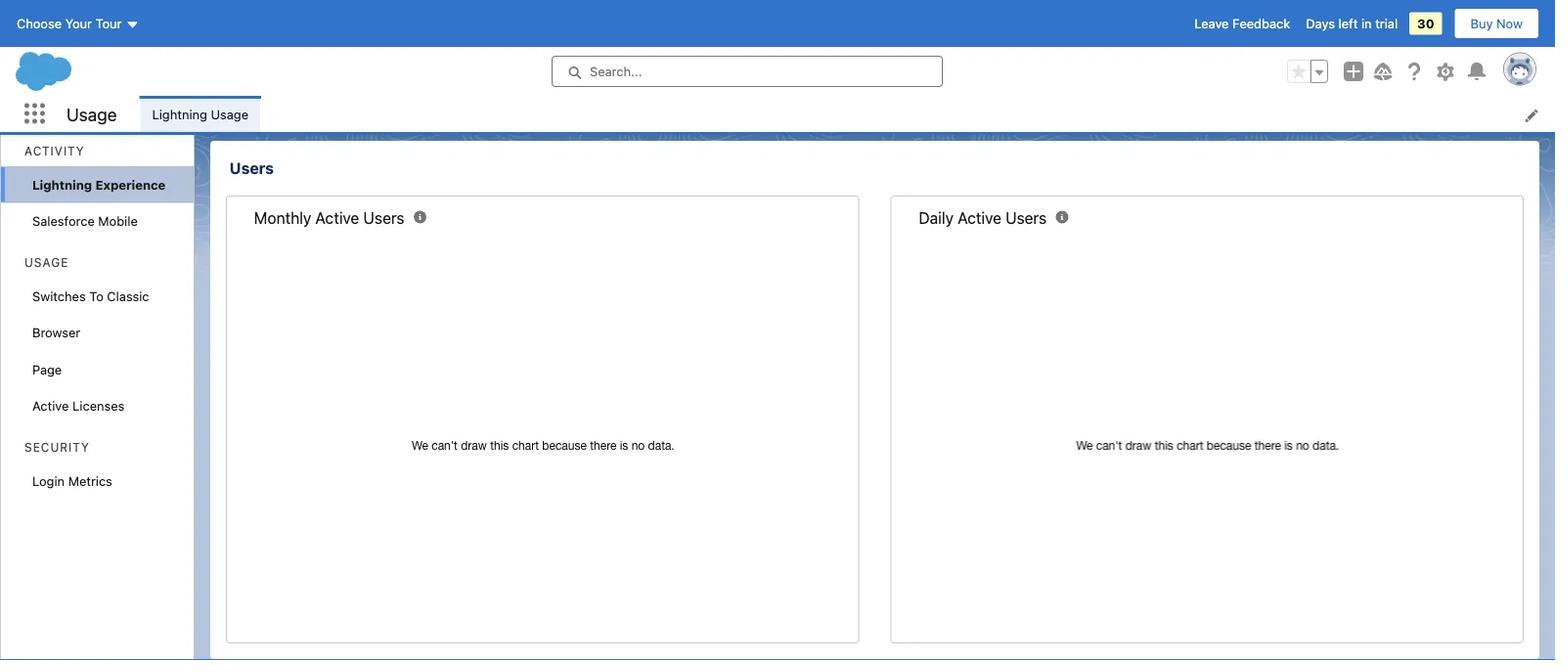 Task type: locate. For each thing, give the bounding box(es) containing it.
lightning inside list
[[152, 106, 207, 121]]

0 horizontal spatial lightning
[[32, 177, 92, 192]]

0 vertical spatial lightning
[[152, 106, 207, 121]]

usage inside lightning usage link
[[211, 106, 249, 121]]

1 horizontal spatial lightning
[[152, 106, 207, 121]]

user
[[422, 74, 450, 88], [578, 93, 605, 107]]

usage
[[67, 103, 117, 125], [211, 106, 249, 121], [24, 256, 69, 270]]

lightning down activity
[[32, 177, 92, 192]]

active down page
[[32, 399, 69, 413]]

is
[[549, 74, 559, 88]]

buy now button
[[1454, 8, 1540, 39]]

form down users
[[670, 93, 701, 107]]

feedback
[[1233, 16, 1291, 31], [454, 74, 511, 88], [609, 93, 667, 107]]

0 horizontal spatial user
[[422, 74, 450, 88]]

tour
[[95, 16, 122, 31]]

active right the daily
[[958, 209, 1002, 228]]

classic
[[579, 39, 634, 57], [376, 74, 419, 88], [532, 93, 574, 107], [107, 289, 149, 303]]

user down find out why users switch back to salesforce classic
[[422, 74, 450, 88]]

the switch to salesforce classic user feedback form is used to survey users when they switch back to salesforce classic.
[[226, 74, 839, 107]]

1 horizontal spatial active
[[316, 209, 359, 228]]

2 vertical spatial switch
[[407, 93, 447, 107]]

active for monthly
[[316, 209, 359, 228]]

feedback up enable the switch to salesforce classic user feedback form
[[454, 74, 511, 88]]

feedback down survey
[[609, 93, 667, 107]]

to
[[476, 39, 491, 57], [295, 74, 307, 88], [595, 74, 606, 88], [827, 74, 839, 88], [450, 93, 462, 107]]

enable
[[341, 93, 381, 107]]

lightning usage link
[[140, 96, 260, 132]]

switch
[[379, 39, 431, 57], [252, 74, 292, 88], [407, 93, 447, 107]]

30
[[1418, 16, 1435, 31]]

0 horizontal spatial active
[[32, 399, 69, 413]]

back
[[435, 39, 472, 57]]

usage up activity
[[67, 103, 117, 125]]

user down used
[[578, 93, 605, 107]]

page
[[32, 362, 62, 377]]

1 vertical spatial switch
[[252, 74, 292, 88]]

salesforce up enable
[[311, 74, 373, 88]]

classic.
[[292, 93, 338, 107]]

left
[[1339, 16, 1358, 31]]

user inside the switch to salesforce classic user feedback form is used to survey users when they switch back to salesforce classic.
[[422, 74, 450, 88]]

users
[[331, 39, 375, 57], [230, 159, 274, 178], [363, 209, 405, 228], [1006, 209, 1047, 228]]

2 horizontal spatial active
[[958, 209, 1002, 228]]

enable the switch to salesforce classic user feedback form
[[341, 93, 701, 107]]

switch left back
[[379, 39, 431, 57]]

why
[[294, 39, 327, 57]]

leave feedback link
[[1195, 16, 1291, 31]]

days left in trial
[[1306, 16, 1398, 31]]

usage down the
[[211, 106, 249, 121]]

login metrics
[[32, 474, 112, 488]]

classic up search...
[[579, 39, 634, 57]]

2 vertical spatial feedback
[[609, 93, 667, 107]]

form up enable the switch to salesforce classic user feedback form
[[515, 74, 545, 88]]

back
[[795, 74, 823, 88]]

classic up the
[[376, 74, 419, 88]]

lightning usage
[[152, 106, 249, 121]]

buy now
[[1471, 16, 1523, 31]]

0 vertical spatial user
[[422, 74, 450, 88]]

group
[[1288, 60, 1329, 83]]

lightning up experience
[[152, 106, 207, 121]]

switch right the
[[407, 93, 447, 107]]

salesforce mobile
[[32, 214, 138, 228]]

usage up switches
[[24, 256, 69, 270]]

0 horizontal spatial form
[[515, 74, 545, 88]]

daily active users
[[919, 209, 1047, 228]]

1 vertical spatial lightning
[[32, 177, 92, 192]]

1 vertical spatial feedback
[[454, 74, 511, 88]]

users
[[653, 74, 685, 88]]

the
[[385, 93, 404, 107]]

switch down out
[[252, 74, 292, 88]]

1 vertical spatial user
[[578, 93, 605, 107]]

mobile
[[98, 214, 138, 228]]

2 horizontal spatial feedback
[[1233, 16, 1291, 31]]

to
[[89, 289, 104, 303]]

now
[[1497, 16, 1523, 31]]

the
[[226, 74, 248, 88]]

find
[[226, 39, 258, 57]]

lightning
[[152, 106, 207, 121], [32, 177, 92, 192]]

choose your tour button
[[16, 8, 140, 39]]

form
[[515, 74, 545, 88], [670, 93, 701, 107]]

form inside the switch to salesforce classic user feedback form is used to survey users when they switch back to salesforce classic.
[[515, 74, 545, 88]]

lightning usage list
[[140, 96, 1556, 132]]

salesforce
[[495, 39, 576, 57], [311, 74, 373, 88], [226, 93, 288, 107], [466, 93, 528, 107], [32, 214, 95, 228]]

0 vertical spatial form
[[515, 74, 545, 88]]

trial
[[1376, 16, 1398, 31]]

1 horizontal spatial form
[[670, 93, 701, 107]]

active
[[316, 209, 359, 228], [958, 209, 1002, 228], [32, 399, 69, 413]]

feedback right leave
[[1233, 16, 1291, 31]]

active right monthly
[[316, 209, 359, 228]]

active licenses
[[32, 399, 125, 413]]

0 horizontal spatial feedback
[[454, 74, 511, 88]]



Task type: describe. For each thing, give the bounding box(es) containing it.
metrics
[[68, 474, 112, 488]]

salesforce down the
[[226, 93, 288, 107]]

licenses
[[72, 399, 125, 413]]

1 horizontal spatial feedback
[[609, 93, 667, 107]]

search... button
[[552, 56, 943, 87]]

salesforce down back
[[466, 93, 528, 107]]

days
[[1306, 16, 1336, 31]]

1 horizontal spatial user
[[578, 93, 605, 107]]

out
[[262, 39, 290, 57]]

0 vertical spatial switch
[[379, 39, 431, 57]]

classic down is
[[532, 93, 574, 107]]

your
[[65, 16, 92, 31]]

switch
[[753, 74, 791, 88]]

when
[[688, 74, 720, 88]]

monthly active users
[[254, 209, 405, 228]]

leave
[[1195, 16, 1229, 31]]

in
[[1362, 16, 1372, 31]]

experience
[[95, 177, 166, 192]]

0 vertical spatial feedback
[[1233, 16, 1291, 31]]

leave feedback
[[1195, 16, 1291, 31]]

classic right to
[[107, 289, 149, 303]]

choose your tour
[[17, 16, 122, 31]]

switches
[[32, 289, 86, 303]]

salesforce down lightning experience
[[32, 214, 95, 228]]

browser
[[32, 325, 80, 340]]

they
[[724, 74, 750, 88]]

find out why users switch back to salesforce classic
[[226, 39, 634, 57]]

login
[[32, 474, 65, 488]]

survey
[[610, 74, 649, 88]]

search...
[[590, 64, 642, 79]]

lightning for lightning usage
[[152, 106, 207, 121]]

feedback inside the switch to salesforce classic user feedback form is used to survey users when they switch back to salesforce classic.
[[454, 74, 511, 88]]

monthly
[[254, 209, 311, 228]]

classic inside the switch to salesforce classic user feedback form is used to survey users when they switch back to salesforce classic.
[[376, 74, 419, 88]]

1 vertical spatial form
[[670, 93, 701, 107]]

choose
[[17, 16, 62, 31]]

switches to classic
[[32, 289, 149, 303]]

active for daily
[[958, 209, 1002, 228]]

used
[[562, 74, 591, 88]]

lightning for lightning experience
[[32, 177, 92, 192]]

lightning experience
[[32, 177, 166, 192]]

activity
[[24, 144, 85, 158]]

buy
[[1471, 16, 1494, 31]]

security
[[24, 441, 90, 454]]

daily
[[919, 209, 954, 228]]

salesforce up is
[[495, 39, 576, 57]]

switch inside the switch to salesforce classic user feedback form is used to survey users when they switch back to salesforce classic.
[[252, 74, 292, 88]]



Task type: vqa. For each thing, say whether or not it's contained in the screenshot.
Recently Viewed|Campaigns|List View "element"
no



